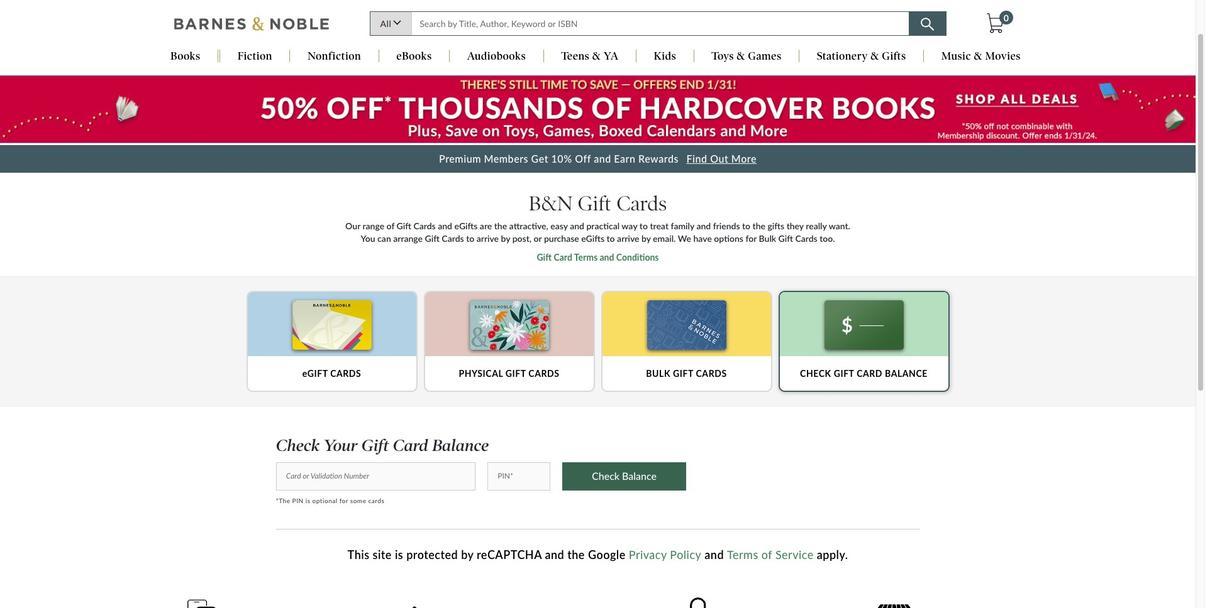 Task type: describe. For each thing, give the bounding box(es) containing it.
stationery
[[817, 50, 868, 63]]

members
[[484, 153, 528, 165]]

and up the have
[[697, 221, 711, 231]]

pin
[[292, 497, 304, 505]]

check
[[276, 436, 320, 456]]

gift up arrange
[[397, 221, 411, 231]]

fiction
[[238, 50, 272, 63]]

to down practical
[[607, 233, 615, 244]]

conditions
[[616, 252, 659, 263]]

fiction button
[[220, 50, 290, 64]]

ebooks button
[[379, 50, 449, 64]]

1 horizontal spatial terms
[[727, 549, 758, 563]]

more
[[731, 153, 757, 165]]

range
[[363, 221, 384, 231]]

policy
[[670, 549, 701, 563]]

way
[[622, 221, 637, 231]]

gifts
[[882, 50, 906, 63]]

this site is protected by recaptcha and the google privacy policy and terms of service apply.
[[348, 549, 848, 563]]

egift cards
[[302, 368, 361, 379]]

practical
[[586, 221, 620, 231]]

gift card terms and conditions
[[537, 252, 659, 263]]

are
[[480, 221, 492, 231]]

options
[[714, 233, 743, 244]]

this
[[348, 549, 370, 563]]

card
[[857, 368, 882, 379]]

*the
[[276, 497, 290, 505]]

cards down really
[[795, 233, 817, 244]]

check
[[800, 368, 831, 379]]

0
[[1004, 13, 1009, 23]]

site
[[373, 549, 392, 563]]

b&n gift cards main content
[[0, 76, 1196, 609]]

physical gift cards
[[459, 368, 559, 379]]

email.
[[653, 233, 676, 244]]

*the pin is optional for some cards
[[276, 497, 384, 505]]

none password field inside b&n gift cards main content
[[487, 463, 550, 491]]

privacy policy link
[[629, 549, 701, 563]]

gift for physical
[[506, 368, 526, 379]]

cards right arrange
[[442, 233, 464, 244]]

service
[[775, 549, 814, 563]]

post,
[[512, 233, 532, 244]]

all
[[380, 19, 391, 29]]

premium
[[439, 153, 481, 165]]

stationery & gifts
[[817, 50, 906, 63]]

b&n gift cards our range of gift cards and egifts are the attractive, easy and practical way to treat family and friends to the gifts they really want. you can arrange gift cards to arrive by post, or purchase egifts to arrive by email. we have options for bulk gift cards too.
[[345, 192, 850, 244]]

want.
[[829, 221, 850, 231]]

and right 'recaptcha'
[[545, 549, 564, 563]]

gifts
[[768, 221, 784, 231]]

protected
[[406, 549, 458, 563]]

2 horizontal spatial by
[[642, 233, 651, 244]]

optional
[[312, 497, 338, 505]]

they
[[787, 221, 804, 231]]

to left post,
[[466, 233, 474, 244]]

gift right arrange
[[425, 233, 440, 244]]

to up for bulk
[[742, 221, 750, 231]]

1 arrive from the left
[[477, 233, 499, 244]]

premium members get 10% off and earn rewards find out more
[[439, 153, 757, 165]]

purchase
[[544, 233, 579, 244]]

our
[[345, 221, 360, 231]]

too.
[[820, 233, 835, 244]]

2 horizontal spatial the
[[753, 221, 765, 231]]

0 button
[[986, 11, 1013, 34]]

family
[[671, 221, 694, 231]]

books button
[[153, 50, 218, 64]]

50% off thousans of hardcover books, plus, save on toys, games, boxed calendars and more image
[[0, 76, 1196, 143]]

physical gift cards link
[[424, 291, 595, 393]]

cards inside egift cards link
[[330, 368, 361, 379]]

and left conditions at the top of the page
[[600, 252, 614, 263]]

balance
[[432, 436, 489, 456]]

find
[[687, 153, 707, 165]]

all link
[[370, 12, 411, 36]]

check gift card balance
[[800, 368, 928, 379]]

bulk gift cards link
[[601, 291, 772, 393]]

bulk gift cards
[[646, 368, 727, 379]]

google
[[588, 549, 626, 563]]

card or validation number
[[286, 472, 369, 481]]

teens
[[561, 50, 589, 63]]

1 vertical spatial card
[[393, 436, 428, 456]]

bulk
[[646, 368, 671, 379]]

gift for check
[[834, 368, 854, 379]]

cards for bulk gift cards
[[696, 368, 727, 379]]

& for stationery
[[871, 50, 879, 63]]

b&n
[[529, 192, 573, 216]]

rewards
[[638, 153, 679, 165]]

some
[[350, 497, 366, 505]]

kids
[[654, 50, 676, 63]]



Task type: locate. For each thing, give the bounding box(es) containing it.
teens & ya button
[[544, 50, 636, 64]]

get
[[531, 153, 548, 165]]

None submit
[[563, 463, 686, 491]]

to right way
[[640, 221, 648, 231]]

the up for bulk
[[753, 221, 765, 231]]

0 horizontal spatial is
[[305, 497, 310, 505]]

arrange
[[393, 233, 423, 244]]

gift right bulk
[[673, 368, 693, 379]]

& left gifts
[[871, 50, 879, 63]]

apply.
[[817, 549, 848, 563]]

egift cards link
[[246, 291, 417, 393]]

None password field
[[487, 463, 550, 491]]

audiobooks button
[[450, 50, 543, 64]]

0 vertical spatial is
[[305, 497, 310, 505]]

1 horizontal spatial card
[[393, 436, 428, 456]]

books
[[170, 50, 200, 63]]

and right off
[[594, 153, 611, 165]]

card
[[554, 252, 572, 263], [393, 436, 428, 456], [286, 472, 301, 481]]

the left google
[[567, 549, 585, 563]]

easy
[[550, 221, 568, 231]]

cards inside bulk gift cards "link"
[[696, 368, 727, 379]]

2 & from the left
[[737, 50, 745, 63]]

movies
[[985, 50, 1021, 63]]

for bulk
[[746, 233, 776, 244]]

cards up way
[[616, 192, 667, 216]]

2 horizontal spatial gift
[[834, 368, 854, 379]]

cards
[[330, 368, 361, 379], [529, 368, 559, 379], [696, 368, 727, 379]]

1 horizontal spatial the
[[567, 549, 585, 563]]

gift inside "link"
[[673, 368, 693, 379]]

friends
[[713, 221, 740, 231]]

we
[[678, 233, 691, 244]]

0 horizontal spatial gift
[[506, 368, 526, 379]]

toys & games button
[[694, 50, 799, 64]]

2 horizontal spatial card
[[554, 252, 572, 263]]

validation
[[311, 472, 342, 481]]

0 horizontal spatial card
[[286, 472, 301, 481]]

music
[[941, 50, 971, 63]]

nonfiction button
[[290, 50, 378, 64]]

is for pin
[[305, 497, 310, 505]]

1 & from the left
[[592, 50, 601, 63]]

1 vertical spatial of
[[762, 549, 772, 563]]

is for site
[[395, 549, 403, 563]]

& for toys
[[737, 50, 745, 63]]

Search by Title, Author, Keyword or ISBN text field
[[411, 12, 909, 36]]

card up the pin
[[286, 472, 301, 481]]

0 horizontal spatial the
[[494, 221, 507, 231]]

1 horizontal spatial by
[[501, 233, 510, 244]]

1 horizontal spatial arrive
[[617, 233, 639, 244]]

for
[[339, 497, 348, 505]]

or down attractive,
[[534, 233, 542, 244]]

stationery & gifts button
[[799, 50, 923, 64]]

earn
[[614, 153, 636, 165]]

& right music
[[974, 50, 982, 63]]

1 gift from the left
[[506, 368, 526, 379]]

privacy
[[629, 549, 667, 563]]

1 horizontal spatial cards
[[529, 368, 559, 379]]

cards
[[616, 192, 667, 216], [414, 221, 436, 231], [442, 233, 464, 244], [795, 233, 817, 244]]

gift
[[506, 368, 526, 379], [673, 368, 693, 379], [834, 368, 854, 379]]

gift down they
[[778, 233, 793, 244]]

none submit inside b&n gift cards main content
[[563, 463, 686, 491]]

None field
[[411, 12, 909, 36]]

off
[[575, 153, 591, 165]]

is right the pin
[[305, 497, 310, 505]]

0 horizontal spatial egifts
[[454, 221, 478, 231]]

0 horizontal spatial terms
[[574, 252, 598, 263]]

arrive
[[477, 233, 499, 244], [617, 233, 639, 244]]

by down treat
[[642, 233, 651, 244]]

arrive down are at the left top of page
[[477, 233, 499, 244]]

gift up practical
[[578, 192, 611, 216]]

terms left service
[[727, 549, 758, 563]]

you
[[361, 233, 375, 244]]

number
[[344, 472, 369, 481]]

cards up arrange
[[414, 221, 436, 231]]

1 horizontal spatial is
[[395, 549, 403, 563]]

& for music
[[974, 50, 982, 63]]

0 vertical spatial of
[[387, 221, 394, 231]]

& for teens
[[592, 50, 601, 63]]

and right policy
[[705, 549, 724, 563]]

attractive,
[[509, 221, 548, 231]]

arrive down way
[[617, 233, 639, 244]]

3 & from the left
[[871, 50, 879, 63]]

0 vertical spatial terms
[[574, 252, 598, 263]]

0 horizontal spatial by
[[461, 549, 474, 563]]

terms
[[574, 252, 598, 263], [727, 549, 758, 563]]

music & movies
[[941, 50, 1021, 63]]

of left service
[[762, 549, 772, 563]]

1 vertical spatial or
[[303, 472, 309, 481]]

4 & from the left
[[974, 50, 982, 63]]

the
[[494, 221, 507, 231], [753, 221, 765, 231], [567, 549, 585, 563]]

2 horizontal spatial cards
[[696, 368, 727, 379]]

check your gift card balance
[[276, 436, 489, 456]]

or left validation
[[303, 472, 309, 481]]

0 vertical spatial card
[[554, 252, 572, 263]]

logo image
[[174, 17, 330, 34]]

gift left card
[[834, 368, 854, 379]]

card up card or validation number text box
[[393, 436, 428, 456]]

10%
[[551, 153, 572, 165]]

balance
[[885, 368, 928, 379]]

of
[[387, 221, 394, 231], [762, 549, 772, 563]]

games
[[748, 50, 782, 63]]

Card or Validation Number text field
[[276, 463, 475, 491]]

audiobooks
[[467, 50, 526, 63]]

terms of service link
[[727, 549, 814, 563]]

music & movies button
[[924, 50, 1038, 64]]

0 vertical spatial or
[[534, 233, 542, 244]]

cards
[[368, 497, 384, 505]]

1 vertical spatial is
[[395, 549, 403, 563]]

out
[[710, 153, 729, 165]]

by left post,
[[501, 233, 510, 244]]

is right site
[[395, 549, 403, 563]]

1 horizontal spatial of
[[762, 549, 772, 563]]

toys & games
[[712, 50, 782, 63]]

0 horizontal spatial of
[[387, 221, 394, 231]]

gift up card or validation number text box
[[361, 436, 389, 456]]

0 horizontal spatial or
[[303, 472, 309, 481]]

kids button
[[637, 50, 694, 64]]

3 gift from the left
[[834, 368, 854, 379]]

1 vertical spatial terms
[[727, 549, 758, 563]]

physical
[[459, 368, 503, 379]]

gift right physical
[[506, 368, 526, 379]]

cart image
[[987, 14, 1004, 34]]

egifts left are at the left top of page
[[454, 221, 478, 231]]

gift for bulk
[[673, 368, 693, 379]]

cards for physical gift cards
[[529, 368, 559, 379]]

2 cards from the left
[[529, 368, 559, 379]]

0 horizontal spatial arrive
[[477, 233, 499, 244]]

terms down purchase
[[574, 252, 598, 263]]

and left are at the left top of page
[[438, 221, 452, 231]]

the right are at the left top of page
[[494, 221, 507, 231]]

gift card terms and conditions link
[[537, 252, 659, 263]]

& right toys at right
[[737, 50, 745, 63]]

cards inside physical gift cards link
[[529, 368, 559, 379]]

really
[[806, 221, 827, 231]]

&
[[592, 50, 601, 63], [737, 50, 745, 63], [871, 50, 879, 63], [974, 50, 982, 63]]

of inside b&n gift cards our range of gift cards and egifts are the attractive, easy and practical way to treat family and friends to the gifts they really want. you can arrange gift cards to arrive by post, or purchase egifts to arrive by email. we have options for bulk gift cards too.
[[387, 221, 394, 231]]

egifts down practical
[[581, 233, 604, 244]]

have
[[693, 233, 712, 244]]

1 horizontal spatial or
[[534, 233, 542, 244]]

to
[[640, 221, 648, 231], [742, 221, 750, 231], [466, 233, 474, 244], [607, 233, 615, 244]]

search image
[[921, 18, 934, 31]]

of up can
[[387, 221, 394, 231]]

0 vertical spatial egifts
[[454, 221, 478, 231]]

and right easy
[[570, 221, 584, 231]]

& left the ya
[[592, 50, 601, 63]]

your
[[323, 436, 357, 456]]

2 vertical spatial card
[[286, 472, 301, 481]]

or inside b&n gift cards our range of gift cards and egifts are the attractive, easy and practical way to treat family and friends to the gifts they really want. you can arrange gift cards to arrive by post, or purchase egifts to arrive by email. we have options for bulk gift cards too.
[[534, 233, 542, 244]]

egifts
[[454, 221, 478, 231], [581, 233, 604, 244]]

by right protected
[[461, 549, 474, 563]]

by
[[501, 233, 510, 244], [642, 233, 651, 244], [461, 549, 474, 563]]

ebooks
[[396, 50, 432, 63]]

3 cards from the left
[[696, 368, 727, 379]]

1 horizontal spatial gift
[[673, 368, 693, 379]]

recaptcha
[[477, 549, 542, 563]]

is
[[305, 497, 310, 505], [395, 549, 403, 563]]

2 gift from the left
[[673, 368, 693, 379]]

card down purchase
[[554, 252, 572, 263]]

egift
[[302, 368, 328, 379]]

1 cards from the left
[[330, 368, 361, 379]]

toys
[[712, 50, 734, 63]]

1 horizontal spatial egifts
[[581, 233, 604, 244]]

0 horizontal spatial cards
[[330, 368, 361, 379]]

gift down purchase
[[537, 252, 552, 263]]

1 vertical spatial egifts
[[581, 233, 604, 244]]

2 arrive from the left
[[617, 233, 639, 244]]

treat
[[650, 221, 669, 231]]



Task type: vqa. For each thing, say whether or not it's contained in the screenshot.
CARDS for BULK GIFT CARDS
yes



